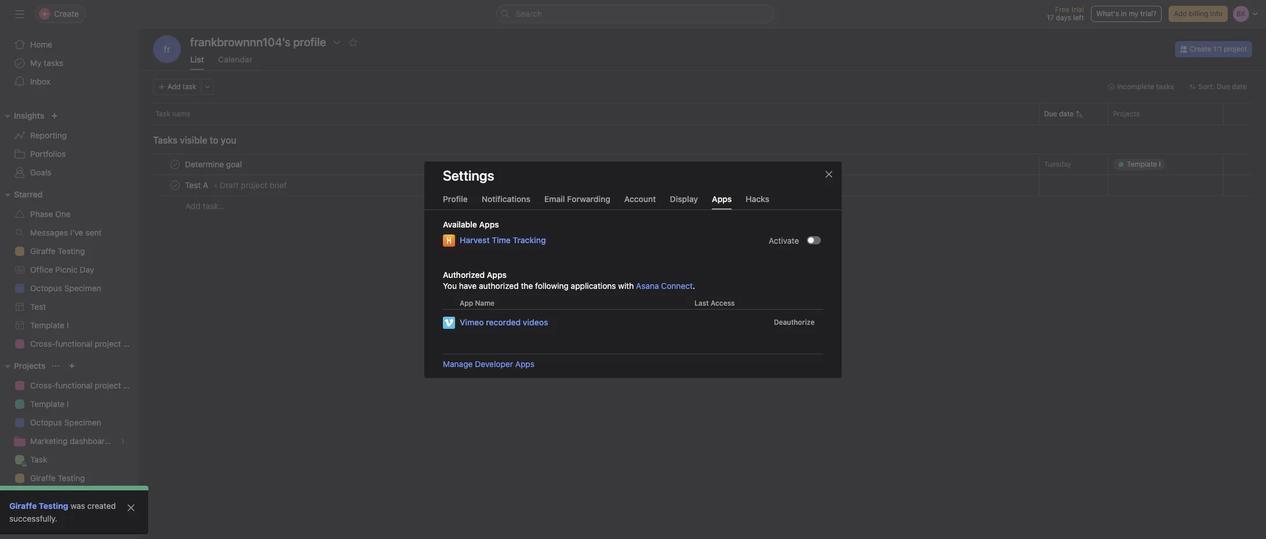 Task type: locate. For each thing, give the bounding box(es) containing it.
giraffe up office
[[30, 246, 56, 256]]

2 functional from the top
[[55, 381, 92, 391]]

1 horizontal spatial close image
[[824, 170, 834, 179]]

0 vertical spatial giraffe testing
[[30, 246, 85, 256]]

tree grid
[[139, 154, 1266, 217]]

completed checkbox for test a text box
[[168, 178, 182, 192]]

access
[[711, 299, 735, 307]]

manage developer apps
[[443, 359, 534, 369]]

cross-functional project plan inside starred element
[[30, 339, 139, 349]]

marketing inside marketing dashboards 'link'
[[30, 437, 68, 446]]

plan inside projects element
[[123, 381, 139, 391]]

1 vertical spatial marketing
[[30, 492, 68, 502]]

search list box
[[496, 5, 774, 23]]

trial
[[1071, 5, 1084, 14]]

0 vertical spatial projects
[[1113, 110, 1140, 118]]

create 1:1 project button
[[1175, 41, 1252, 57]]

display
[[670, 194, 698, 204]]

giraffe testing link up marketing dashboard at the bottom left
[[7, 470, 132, 488]]

1 completed checkbox from the top
[[168, 157, 182, 171]]

dashboard
[[70, 492, 110, 502]]

1 vertical spatial i
[[67, 399, 69, 409]]

cross- down projects dropdown button
[[30, 381, 55, 391]]

template i down test
[[30, 321, 69, 330]]

0 vertical spatial testing
[[58, 246, 85, 256]]

projects
[[1113, 110, 1140, 118], [14, 361, 45, 371]]

recorded
[[486, 317, 521, 327]]

template i link down test
[[7, 317, 132, 335]]

cross-functional project plan for first cross-functional project plan link from the bottom of the page
[[30, 381, 139, 391]]

my
[[30, 58, 41, 68]]

project left brief on the top left
[[241, 180, 267, 190]]

switch
[[807, 236, 821, 244]]

1 vertical spatial giraffe testing link
[[7, 470, 132, 488]]

office picnic day
[[30, 265, 94, 275]]

1 i from the top
[[67, 321, 69, 330]]

giraffe testing down task link
[[30, 474, 85, 483]]

octopus up marketing dashboards 'link'
[[30, 418, 62, 428]]

add task button
[[153, 79, 202, 95]]

linked projects for test a cell
[[1108, 174, 1224, 196]]

free trial 17 days left
[[1047, 5, 1084, 22]]

the
[[521, 281, 533, 291]]

giraffe testing link up the 'picnic'
[[7, 242, 132, 261]]

0 vertical spatial functional
[[55, 339, 92, 349]]

2 cross- from the top
[[30, 381, 55, 391]]

0 vertical spatial template
[[30, 321, 65, 330]]

account
[[624, 194, 656, 204]]

cross- for second cross-functional project plan link from the bottom of the page
[[30, 339, 55, 349]]

1 vertical spatial octopus specimen link
[[7, 414, 132, 432]]

1 vertical spatial template i link
[[7, 395, 132, 414]]

i inside starred element
[[67, 321, 69, 330]]

add left 'task'
[[168, 82, 181, 91]]

0 vertical spatial task
[[155, 110, 170, 118]]

testing
[[58, 246, 85, 256], [58, 474, 85, 483], [39, 501, 68, 511]]

1 template i from the top
[[30, 321, 69, 330]]

test link
[[7, 298, 132, 317]]

giraffe up successfully.
[[9, 501, 37, 511]]

cross-functional project plan inside projects element
[[30, 381, 139, 391]]

plan
[[123, 339, 139, 349], [123, 381, 139, 391]]

template
[[30, 321, 65, 330], [30, 399, 65, 409]]

1 horizontal spatial projects
[[1113, 110, 1140, 118]]

functional inside projects element
[[55, 381, 92, 391]]

plan for first cross-functional project plan link from the bottom of the page
[[123, 381, 139, 391]]

template inside projects element
[[30, 399, 65, 409]]

authorized
[[479, 281, 519, 291]]

0 vertical spatial close image
[[824, 170, 834, 179]]

reporting link
[[7, 126, 132, 145]]

display button
[[670, 194, 698, 210]]

cross-
[[30, 339, 55, 349], [30, 381, 55, 391]]

calendar link
[[218, 54, 252, 70]]

1 octopus from the top
[[30, 283, 62, 293]]

0 horizontal spatial close image
[[126, 504, 136, 513]]

template for template i link within starred element
[[30, 321, 65, 330]]

create 1:1 project
[[1190, 45, 1247, 53]]

one
[[55, 209, 71, 219]]

what's
[[1096, 9, 1119, 18]]

cross- up projects dropdown button
[[30, 339, 55, 349]]

2 template i link from the top
[[7, 395, 132, 414]]

giraffe
[[30, 246, 56, 256], [30, 474, 56, 483], [9, 501, 37, 511]]

app name
[[460, 299, 495, 307]]

1 vertical spatial template i
[[30, 399, 69, 409]]

list link
[[190, 54, 204, 70]]

1:1
[[1213, 45, 1222, 53]]

office
[[30, 265, 53, 275]]

octopus specimen inside projects element
[[30, 418, 101, 428]]

specimen for second octopus specimen link from the bottom of the page
[[64, 283, 101, 293]]

dashboards
[[70, 437, 114, 446]]

projects inside row
[[1113, 110, 1140, 118]]

template i up marketing dashboards 'link'
[[30, 399, 69, 409]]

in
[[1121, 9, 1127, 18]]

marketing up successfully.
[[30, 492, 68, 502]]

giraffe inside starred element
[[30, 246, 56, 256]]

add left billing
[[1174, 9, 1187, 18]]

octopus for first octopus specimen link from the bottom of the page
[[30, 418, 62, 428]]

specimen up dashboards
[[64, 418, 101, 428]]

project down test link at left
[[95, 339, 121, 349]]

1 cross-functional project plan from the top
[[30, 339, 139, 349]]

completed checkbox down completed image
[[168, 178, 182, 192]]

hacks button
[[746, 194, 769, 210]]

testing inside starred element
[[58, 246, 85, 256]]

cross- inside starred element
[[30, 339, 55, 349]]

project inside button
[[1224, 45, 1247, 53]]

0 vertical spatial octopus
[[30, 283, 62, 293]]

marketing up task link
[[30, 437, 68, 446]]

0 vertical spatial plan
[[123, 339, 139, 349]]

2 octopus specimen from the top
[[30, 418, 101, 428]]

specimen inside starred element
[[64, 283, 101, 293]]

1 functional from the top
[[55, 339, 92, 349]]

videos
[[523, 317, 548, 327]]

0 horizontal spatial task
[[30, 455, 47, 465]]

octopus down office
[[30, 283, 62, 293]]

phase one link
[[7, 205, 132, 224]]

1 vertical spatial giraffe
[[30, 474, 56, 483]]

home link
[[7, 35, 132, 54]]

invite button
[[11, 514, 61, 535]]

2 template from the top
[[30, 399, 65, 409]]

0 vertical spatial marketing
[[30, 437, 68, 446]]

project right 1:1
[[1224, 45, 1247, 53]]

close image
[[824, 170, 834, 179], [126, 504, 136, 513]]

available
[[443, 219, 477, 229]]

i down test link at left
[[67, 321, 69, 330]]

projects inside dropdown button
[[14, 361, 45, 371]]

0 vertical spatial completed checkbox
[[168, 157, 182, 171]]

cross- inside projects element
[[30, 381, 55, 391]]

task inside projects element
[[30, 455, 47, 465]]

template for template i link in the projects element
[[30, 399, 65, 409]]

determine goal cell
[[139, 154, 1039, 175]]

octopus specimen up marketing dashboards 'link'
[[30, 418, 101, 428]]

octopus specimen link down the 'picnic'
[[7, 279, 132, 298]]

octopus for second octopus specimen link from the bottom of the page
[[30, 283, 62, 293]]

messages i've sent link
[[7, 224, 132, 242]]

2 completed checkbox from the top
[[168, 178, 182, 192]]

2 vertical spatial add
[[186, 201, 200, 211]]

task for task
[[30, 455, 47, 465]]

add inside row
[[186, 201, 200, 211]]

task left name
[[155, 110, 170, 118]]

1 vertical spatial cross-functional project plan link
[[7, 377, 139, 395]]

‹
[[214, 180, 218, 190]]

1 octopus specimen from the top
[[30, 283, 101, 293]]

add for add task
[[168, 82, 181, 91]]

cross-functional project plan down test link at left
[[30, 339, 139, 349]]

2 template i from the top
[[30, 399, 69, 409]]

template down test
[[30, 321, 65, 330]]

1 vertical spatial add
[[168, 82, 181, 91]]

completed checkbox up completed icon
[[168, 157, 182, 171]]

1 vertical spatial template
[[30, 399, 65, 409]]

2 cross-functional project plan from the top
[[30, 381, 139, 391]]

search button
[[496, 5, 774, 23]]

2 vertical spatial testing
[[39, 501, 68, 511]]

giraffe inside projects element
[[30, 474, 56, 483]]

octopus specimen
[[30, 283, 101, 293], [30, 418, 101, 428]]

template i link
[[7, 317, 132, 335], [7, 395, 132, 414]]

1 vertical spatial specimen
[[64, 418, 101, 428]]

octopus inside starred element
[[30, 283, 62, 293]]

marketing dashboard link
[[7, 488, 132, 507]]

completed checkbox inside determine goal cell
[[168, 157, 182, 171]]

2 vertical spatial giraffe testing
[[9, 501, 68, 511]]

0 horizontal spatial projects
[[14, 361, 45, 371]]

2 horizontal spatial add
[[1174, 9, 1187, 18]]

0 vertical spatial cross-functional project plan
[[30, 339, 139, 349]]

cross-functional project plan link down test link at left
[[7, 335, 139, 354]]

0 horizontal spatial add
[[168, 82, 181, 91]]

template inside starred element
[[30, 321, 65, 330]]

1 cross- from the top
[[30, 339, 55, 349]]

connect
[[661, 281, 693, 291]]

marketing for marketing dashboard
[[30, 492, 68, 502]]

email forwarding button
[[544, 194, 610, 210]]

apps up time
[[479, 219, 499, 229]]

ascending image
[[1076, 111, 1083, 118]]

1 horizontal spatial add
[[186, 201, 200, 211]]

visible
[[180, 135, 207, 146]]

asana connect link
[[636, 281, 693, 291]]

1 plan from the top
[[123, 339, 139, 349]]

testing up invite in the bottom left of the page
[[39, 501, 68, 511]]

task
[[155, 110, 170, 118], [30, 455, 47, 465]]

1 vertical spatial completed checkbox
[[168, 178, 182, 192]]

plan inside starred element
[[123, 339, 139, 349]]

task name
[[155, 110, 190, 118]]

functional down test link at left
[[55, 339, 92, 349]]

1 cross-functional project plan link from the top
[[7, 335, 139, 354]]

0 vertical spatial giraffe testing link
[[7, 242, 132, 261]]

insights
[[14, 111, 44, 121]]

starred element
[[0, 184, 139, 356]]

1 vertical spatial functional
[[55, 381, 92, 391]]

completed image
[[168, 178, 182, 192]]

octopus specimen down the 'picnic'
[[30, 283, 101, 293]]

task down marketing dashboards 'link'
[[30, 455, 47, 465]]

1 template from the top
[[30, 321, 65, 330]]

1 vertical spatial giraffe testing
[[30, 474, 85, 483]]

tasks
[[153, 135, 177, 146]]

1 vertical spatial octopus
[[30, 418, 62, 428]]

template i link up marketing dashboards on the bottom left of page
[[7, 395, 132, 414]]

1 horizontal spatial task
[[155, 110, 170, 118]]

0 vertical spatial add
[[1174, 9, 1187, 18]]

2 plan from the top
[[123, 381, 139, 391]]

specimen inside projects element
[[64, 418, 101, 428]]

template up marketing dashboards 'link'
[[30, 399, 65, 409]]

0 vertical spatial octopus specimen link
[[7, 279, 132, 298]]

testing down task link
[[58, 474, 85, 483]]

messages i've sent
[[30, 228, 102, 238]]

i up marketing dashboards on the bottom left of page
[[67, 399, 69, 409]]

harvest
[[460, 235, 490, 245]]

0 vertical spatial specimen
[[64, 283, 101, 293]]

Determine goal text field
[[183, 159, 245, 170]]

1 vertical spatial task
[[30, 455, 47, 465]]

giraffe down task link
[[30, 474, 56, 483]]

i
[[67, 321, 69, 330], [67, 399, 69, 409]]

hacks
[[746, 194, 769, 204]]

1 vertical spatial testing
[[58, 474, 85, 483]]

‹ draft project brief row
[[139, 174, 1266, 196]]

add task…
[[186, 201, 225, 211]]

2 i from the top
[[67, 399, 69, 409]]

0 vertical spatial cross-
[[30, 339, 55, 349]]

2 specimen from the top
[[64, 418, 101, 428]]

octopus inside projects element
[[30, 418, 62, 428]]

apps
[[712, 194, 732, 204], [479, 219, 499, 229], [487, 270, 507, 280], [515, 359, 534, 369]]

completed image
[[168, 157, 182, 171]]

octopus specimen inside starred element
[[30, 283, 101, 293]]

tuesday
[[1044, 160, 1071, 169]]

plan for second cross-functional project plan link from the bottom of the page
[[123, 339, 139, 349]]

day
[[80, 265, 94, 275]]

octopus specimen link up marketing dashboards on the bottom left of page
[[7, 414, 132, 432]]

0 vertical spatial cross-functional project plan link
[[7, 335, 139, 354]]

apps up 'authorized'
[[487, 270, 507, 280]]

1 vertical spatial octopus specimen
[[30, 418, 101, 428]]

cross-functional project plan up dashboards
[[30, 381, 139, 391]]

testing down messages i've sent link
[[58, 246, 85, 256]]

cross-functional project plan link down projects dropdown button
[[7, 377, 139, 395]]

0 vertical spatial template i link
[[7, 317, 132, 335]]

0 vertical spatial i
[[67, 321, 69, 330]]

row
[[139, 103, 1266, 125], [153, 124, 1252, 125]]

2 octopus from the top
[[30, 418, 62, 428]]

apps right the developer
[[515, 359, 534, 369]]

testing inside projects element
[[58, 474, 85, 483]]

template i
[[30, 321, 69, 330], [30, 399, 69, 409]]

invite
[[32, 519, 53, 529]]

2 marketing from the top
[[30, 492, 68, 502]]

specimen down the day
[[64, 283, 101, 293]]

goals link
[[7, 163, 132, 182]]

functional up marketing dashboards on the bottom left of page
[[55, 381, 92, 391]]

authorized
[[443, 270, 485, 280]]

left
[[1073, 13, 1084, 22]]

1 octopus specimen link from the top
[[7, 279, 132, 298]]

was created successfully.
[[9, 501, 116, 524]]

1 vertical spatial close image
[[126, 504, 136, 513]]

giraffe testing up successfully.
[[9, 501, 68, 511]]

marketing inside marketing dashboard link
[[30, 492, 68, 502]]

0 vertical spatial template i
[[30, 321, 69, 330]]

Completed checkbox
[[168, 157, 182, 171], [168, 178, 182, 192]]

1 template i link from the top
[[7, 317, 132, 335]]

add
[[1174, 9, 1187, 18], [168, 82, 181, 91], [186, 201, 200, 211]]

1 vertical spatial plan
[[123, 381, 139, 391]]

giraffe testing up "office picnic day"
[[30, 246, 85, 256]]

2 vertical spatial giraffe
[[9, 501, 37, 511]]

i inside projects element
[[67, 399, 69, 409]]

giraffe testing link
[[7, 242, 132, 261], [7, 470, 132, 488], [9, 501, 68, 511]]

test a cell
[[139, 174, 1039, 196]]

0 vertical spatial giraffe
[[30, 246, 56, 256]]

0 vertical spatial octopus specimen
[[30, 283, 101, 293]]

2 vertical spatial giraffe testing link
[[9, 501, 68, 511]]

developer
[[475, 359, 513, 369]]

billing
[[1189, 9, 1208, 18]]

1 specimen from the top
[[64, 283, 101, 293]]

project inside starred element
[[95, 339, 121, 349]]

inbox
[[30, 77, 50, 86]]

completed checkbox inside test a cell
[[168, 178, 182, 192]]

add for add billing info
[[1174, 9, 1187, 18]]

manage developer apps link
[[443, 359, 534, 369]]

last
[[694, 299, 709, 307]]

1 vertical spatial projects
[[14, 361, 45, 371]]

giraffe testing link up successfully.
[[9, 501, 68, 511]]

1 vertical spatial cross-functional project plan
[[30, 381, 139, 391]]

add left task…
[[186, 201, 200, 211]]

1 vertical spatial cross-
[[30, 381, 55, 391]]

1 marketing from the top
[[30, 437, 68, 446]]



Task type: describe. For each thing, give the bounding box(es) containing it.
create
[[1190, 45, 1211, 53]]

i've
[[70, 228, 83, 238]]

2 octopus specimen link from the top
[[7, 414, 132, 432]]

manage
[[443, 359, 473, 369]]

tasks visible to you
[[153, 135, 236, 146]]

template i inside starred element
[[30, 321, 69, 330]]

tuesday row
[[139, 154, 1266, 175]]

project inside test a cell
[[241, 180, 267, 190]]

deauthorize
[[774, 318, 815, 327]]

insights button
[[0, 109, 44, 123]]

task for task name
[[155, 110, 170, 118]]

octopus specimen for second octopus specimen link from the bottom of the page
[[30, 283, 101, 293]]

projects button
[[0, 359, 45, 373]]

vimeo
[[460, 317, 484, 327]]

row containing task name
[[139, 103, 1266, 125]]

home
[[30, 39, 52, 49]]

specimen for first octopus specimen link from the bottom of the page
[[64, 418, 101, 428]]

forwarding
[[567, 194, 610, 204]]

list
[[190, 54, 204, 64]]

tree grid containing ‹ draft project brief
[[139, 154, 1266, 217]]

i for template i link within starred element
[[67, 321, 69, 330]]

time
[[492, 235, 511, 245]]

task
[[183, 82, 196, 91]]

Test A text field
[[183, 179, 212, 191]]

template i link inside projects element
[[7, 395, 132, 414]]

have
[[459, 281, 477, 291]]

giraffe testing inside projects element
[[30, 474, 85, 483]]

‹ draft project brief
[[214, 180, 287, 190]]

date
[[1059, 110, 1074, 118]]

inbox link
[[7, 72, 132, 91]]

profile button
[[443, 194, 468, 210]]

17
[[1047, 13, 1054, 22]]

sent
[[85, 228, 102, 238]]

draft
[[220, 180, 239, 190]]

cross-functional project plan for second cross-functional project plan link from the bottom of the page
[[30, 339, 139, 349]]

add task… row
[[139, 195, 1266, 217]]

add for add task…
[[186, 201, 200, 211]]

global element
[[0, 28, 139, 98]]

name
[[172, 110, 190, 118]]

marketing dashboards
[[30, 437, 114, 446]]

harvest time tracking link
[[460, 234, 546, 247]]

you
[[443, 281, 457, 291]]

marketing dashboards link
[[7, 432, 132, 451]]

template i inside projects element
[[30, 399, 69, 409]]

my tasks
[[30, 58, 63, 68]]

2 cross-functional project plan link from the top
[[7, 377, 139, 395]]

office picnic day link
[[7, 261, 132, 279]]

deauthorize button
[[769, 314, 820, 331]]

cross- for first cross-functional project plan link from the bottom of the page
[[30, 381, 55, 391]]

app
[[460, 299, 473, 307]]

giraffe for top giraffe testing link
[[30, 246, 56, 256]]

hide sidebar image
[[15, 9, 24, 19]]

marketing for marketing dashboards
[[30, 437, 68, 446]]

vimeo recorded videos
[[460, 317, 548, 327]]

testing for giraffe testing link to the middle
[[58, 474, 85, 483]]

testing for top giraffe testing link
[[58, 246, 85, 256]]

starred button
[[0, 188, 43, 202]]

authorized apps you have authorized the following applications with asana connect .
[[443, 270, 695, 291]]

giraffe for giraffe testing link to the middle
[[30, 474, 56, 483]]

you
[[221, 135, 236, 146]]

projects element
[[0, 356, 139, 509]]

insights element
[[0, 106, 139, 184]]

.
[[693, 281, 695, 291]]

successfully.
[[9, 514, 57, 524]]

calendar
[[218, 54, 252, 64]]

add billing info button
[[1169, 6, 1228, 22]]

frankbrownnn104's profile
[[190, 35, 326, 49]]

i for template i link in the projects element
[[67, 399, 69, 409]]

apps button
[[712, 194, 732, 210]]

portfolios
[[30, 149, 66, 159]]

octopus specimen for first octopus specimen link from the bottom of the page
[[30, 418, 101, 428]]

marketing dashboard
[[30, 492, 110, 502]]

apps left hacks
[[712, 194, 732, 204]]

add task
[[168, 82, 196, 91]]

apps inside authorized apps you have authorized the following applications with asana connect .
[[487, 270, 507, 280]]

giraffe testing inside starred element
[[30, 246, 85, 256]]

project up dashboards
[[95, 381, 121, 391]]

portfolios link
[[7, 145, 132, 163]]

email
[[544, 194, 565, 204]]

profile
[[443, 194, 468, 204]]

add to starred image
[[348, 38, 357, 47]]

completed checkbox for determine goal text box
[[168, 157, 182, 171]]

notifications button
[[482, 194, 530, 210]]

free
[[1055, 5, 1070, 14]]

my
[[1129, 9, 1138, 18]]

vimeo recorded videos link
[[460, 316, 548, 329]]

my tasks link
[[7, 54, 132, 72]]

messages
[[30, 228, 68, 238]]

functional inside starred element
[[55, 339, 92, 349]]

harvest time tracking
[[460, 235, 546, 245]]

what's in my trial? button
[[1091, 6, 1162, 22]]

was
[[70, 501, 85, 511]]

tasks
[[44, 58, 63, 68]]

tracking
[[513, 235, 546, 245]]

available apps
[[443, 219, 499, 229]]

starred
[[14, 190, 43, 199]]

due
[[1044, 110, 1057, 118]]

add billing info
[[1174, 9, 1223, 18]]

template i link inside starred element
[[7, 317, 132, 335]]

with
[[618, 281, 634, 291]]

trial?
[[1140, 9, 1156, 18]]

task…
[[203, 201, 225, 211]]

asana
[[636, 281, 659, 291]]

reporting
[[30, 130, 67, 140]]

task link
[[7, 451, 132, 470]]

fr
[[164, 44, 170, 54]]

notifications
[[482, 194, 530, 204]]



Task type: vqa. For each thing, say whether or not it's contained in the screenshot.
Team dropdown button
no



